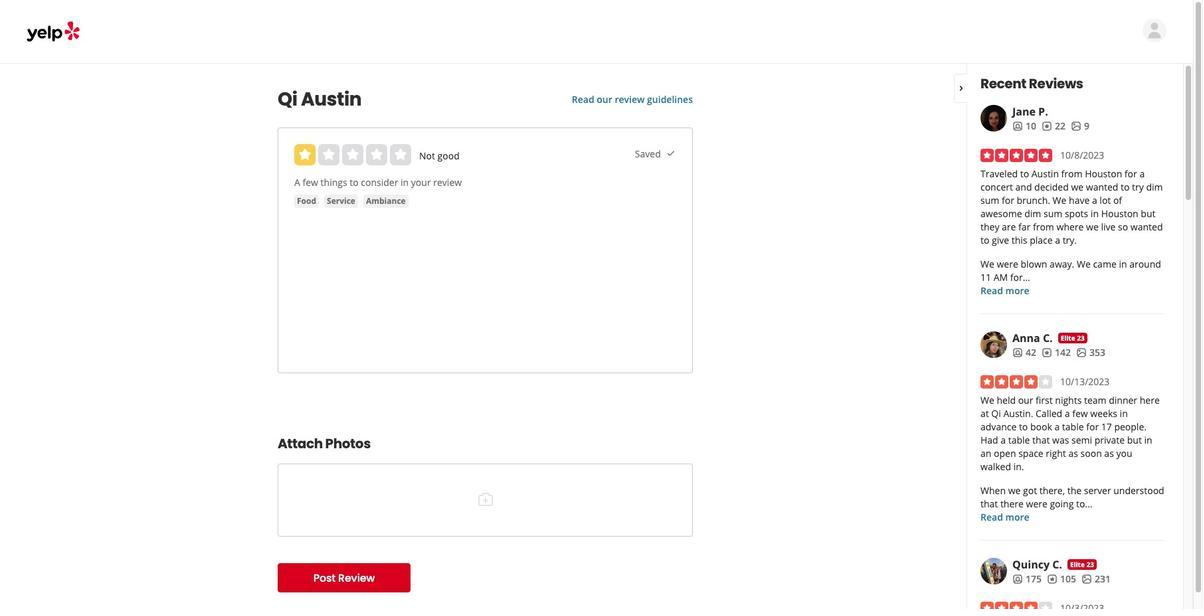 Task type: locate. For each thing, give the bounding box(es) containing it.
reviews element
[[1042, 120, 1066, 133], [1042, 346, 1071, 360], [1048, 573, 1077, 586]]

recent reviews
[[981, 74, 1084, 93]]

for up awesome
[[1002, 194, 1015, 207]]

142
[[1056, 346, 1071, 359]]

1 read more from the top
[[981, 284, 1030, 297]]

elite up 105
[[1071, 560, 1085, 570]]

1 more from the top
[[1006, 284, 1030, 297]]

few
[[303, 176, 318, 189], [1073, 407, 1089, 420]]

16 friends v2 image left 10
[[1013, 121, 1024, 131]]

review
[[615, 93, 645, 106], [434, 176, 462, 189]]

16 friends v2 image
[[1013, 121, 1024, 131], [1013, 574, 1024, 585]]

qi austin link
[[278, 86, 540, 112]]

1 horizontal spatial qi
[[992, 407, 1002, 420]]

to down they
[[981, 234, 990, 247]]

in inside traveled to austin from houston for a concert and decided we wanted to try dim sum for brunch. we have a lot of awesome dim sum spots in houston but they are far from where we live so wanted to give this place a try.
[[1091, 207, 1099, 220]]

elite 23 link for quincy c.
[[1068, 560, 1097, 570]]

read more button down am
[[981, 284, 1030, 298]]

0 horizontal spatial table
[[1009, 434, 1031, 447]]

23 right the quincy c.
[[1087, 560, 1095, 570]]

photos element right 105
[[1082, 573, 1111, 586]]

c. right anna
[[1044, 331, 1053, 346]]

austin up decided
[[1032, 168, 1060, 180]]

where
[[1057, 221, 1084, 233]]

c. for quincy c.
[[1053, 558, 1063, 572]]

our up austin. on the bottom
[[1019, 394, 1034, 407]]

reviews element right '42'
[[1042, 346, 1071, 360]]

to inside we held our first nights team dinner here at qi austin. called a few weeks in advance to book a table for 17 people. had a table that was semi private but in an open space right as soon as you walked in.
[[1020, 421, 1029, 433]]

2 vertical spatial we
[[1009, 485, 1021, 497]]

3 friends element from the top
[[1013, 573, 1042, 586]]

in.
[[1014, 461, 1025, 473]]

brunch.
[[1017, 194, 1051, 207]]

review left guidelines
[[615, 93, 645, 106]]

16 review v2 image
[[1042, 121, 1053, 131]]

0 vertical spatial reviews element
[[1042, 120, 1066, 133]]

1 vertical spatial table
[[1009, 434, 1031, 447]]

0 vertical spatial read more button
[[981, 284, 1030, 298]]

read more down "there"
[[981, 511, 1030, 524]]

2 horizontal spatial we
[[1087, 221, 1099, 233]]

in down people. at the bottom right of page
[[1145, 434, 1153, 447]]

10/13/2023
[[1061, 376, 1110, 388]]

None radio
[[318, 144, 340, 166], [366, 144, 388, 166], [390, 144, 411, 166], [318, 144, 340, 166], [366, 144, 388, 166], [390, 144, 411, 166]]

more for were
[[1006, 511, 1030, 524]]

0 horizontal spatial sum
[[981, 194, 1000, 207]]

0 vertical spatial 16 friends v2 image
[[1013, 121, 1024, 131]]

0 vertical spatial houston
[[1086, 168, 1123, 180]]

0 vertical spatial our
[[597, 93, 613, 106]]

that down when
[[981, 498, 999, 510]]

1 horizontal spatial were
[[1027, 498, 1048, 510]]

for left "17"
[[1087, 421, 1099, 433]]

1 vertical spatial 16 friends v2 image
[[1013, 574, 1024, 585]]

few inside we held our first nights team dinner here at qi austin. called a few weeks in advance to book a table for 17 people. had a table that was semi private but in an open space right as soon as you walked in.
[[1073, 407, 1089, 420]]

0 vertical spatial from
[[1062, 168, 1083, 180]]

1 vertical spatial few
[[1073, 407, 1089, 420]]

held
[[997, 394, 1016, 407]]

we
[[1053, 194, 1067, 207], [981, 258, 995, 271], [1077, 258, 1091, 271], [981, 394, 995, 407]]

photos element
[[1071, 120, 1090, 133], [1077, 346, 1106, 360], [1082, 573, 1111, 586]]

elite up 142
[[1061, 334, 1076, 343]]

they
[[981, 221, 1000, 233]]

0 vertical spatial table
[[1063, 421, 1085, 433]]

4 star rating image for anna
[[981, 376, 1053, 389]]

wanted right 'so'
[[1131, 221, 1164, 233]]

but down people. at the bottom right of page
[[1128, 434, 1143, 447]]

1 vertical spatial 4 star rating image
[[981, 602, 1053, 610]]

16 friends v2 image for 10
[[1013, 121, 1024, 131]]

that down "book"
[[1033, 434, 1050, 447]]

were inside when we got there, the server understood that there were going to…
[[1027, 498, 1048, 510]]

0 vertical spatial review
[[615, 93, 645, 106]]

2 horizontal spatial for
[[1125, 168, 1138, 180]]

23
[[1078, 334, 1085, 343], [1087, 560, 1095, 570]]

0 vertical spatial for
[[1125, 168, 1138, 180]]

friends element for quincy c.
[[1013, 573, 1042, 586]]

wanted
[[1087, 181, 1119, 193], [1131, 221, 1164, 233]]

1 vertical spatial but
[[1128, 434, 1143, 447]]

dim down brunch.
[[1025, 207, 1042, 220]]

1 vertical spatial qi
[[992, 407, 1002, 420]]

1 vertical spatial elite 23
[[1071, 560, 1095, 570]]

175
[[1026, 573, 1042, 586]]

as down private
[[1105, 447, 1115, 460]]

spots
[[1065, 207, 1089, 220]]

to up and
[[1021, 168, 1030, 180]]

reviews element down p.
[[1042, 120, 1066, 133]]

a down the nights
[[1065, 407, 1071, 420]]

elite 23 up 105
[[1071, 560, 1095, 570]]

4 star rating image
[[981, 376, 1053, 389], [981, 602, 1053, 610]]

open
[[994, 447, 1017, 460]]

table
[[1063, 421, 1085, 433], [1009, 434, 1031, 447]]

4 star rating image up the held
[[981, 376, 1053, 389]]

1 read more button from the top
[[981, 284, 1030, 298]]

elite for quincy c.
[[1071, 560, 1085, 570]]

0 horizontal spatial that
[[981, 498, 999, 510]]

elite 23 link
[[1059, 333, 1088, 344], [1068, 560, 1097, 570]]

quincy c.
[[1013, 558, 1063, 572]]

austin
[[301, 86, 362, 112], [1032, 168, 1060, 180]]

0 vertical spatial 16 photos v2 image
[[1071, 121, 1082, 131]]

wanted up lot
[[1087, 181, 1119, 193]]

1 vertical spatial read more button
[[981, 511, 1030, 524]]

0 horizontal spatial we
[[1009, 485, 1021, 497]]

austin up rating element
[[301, 86, 362, 112]]

but down try
[[1142, 207, 1156, 220]]

more down for… on the top of page
[[1006, 284, 1030, 297]]

reviews element containing 105
[[1048, 573, 1077, 586]]

elite 23 up 142
[[1061, 334, 1085, 343]]

an
[[981, 447, 992, 460]]

for…
[[1011, 271, 1031, 284]]

1 vertical spatial we
[[1087, 221, 1099, 233]]

1 horizontal spatial dim
[[1147, 181, 1164, 193]]

that
[[1033, 434, 1050, 447], [981, 498, 999, 510]]

were inside the we were blown away. we came in around 11 am for…
[[997, 258, 1019, 271]]

read more for 11
[[981, 284, 1030, 297]]

going
[[1051, 498, 1074, 510]]

we down decided
[[1053, 194, 1067, 207]]

houston
[[1086, 168, 1123, 180], [1102, 207, 1139, 220]]

0 vertical spatial were
[[997, 258, 1019, 271]]

we up at
[[981, 394, 995, 407]]

were down got
[[1027, 498, 1048, 510]]

in right came
[[1120, 258, 1128, 271]]

42
[[1026, 346, 1037, 359]]

0 vertical spatial read more
[[981, 284, 1030, 297]]

2 vertical spatial 16 photos v2 image
[[1082, 574, 1093, 585]]

table up space
[[1009, 434, 1031, 447]]

1 vertical spatial review
[[434, 176, 462, 189]]

we left came
[[1077, 258, 1091, 271]]

16 review v2 image
[[1042, 348, 1053, 358], [1048, 574, 1058, 585]]

when we got there, the server understood that there were going to…
[[981, 485, 1165, 510]]

attach photos image
[[478, 492, 494, 508]]

photos element containing 9
[[1071, 120, 1090, 133]]

reviews element containing 142
[[1042, 346, 1071, 360]]

austin inside traveled to austin from houston for a concert and decided we wanted to try dim sum for brunch. we have a lot of awesome dim sum spots in houston but they are far from where we live so wanted to give this place a try.
[[1032, 168, 1060, 180]]

our left guidelines
[[597, 93, 613, 106]]

have
[[1070, 194, 1090, 207]]

1 vertical spatial 23
[[1087, 560, 1095, 570]]

sum down concert
[[981, 194, 1000, 207]]

1 as from the left
[[1069, 447, 1079, 460]]

around
[[1130, 258, 1162, 271]]

0 vertical spatial c.
[[1044, 331, 1053, 346]]

16 photos v2 image left 9
[[1071, 121, 1082, 131]]

things
[[321, 176, 347, 189]]

but
[[1142, 207, 1156, 220], [1128, 434, 1143, 447]]

at
[[981, 407, 990, 420]]

23 for anna c.
[[1078, 334, 1085, 343]]

as
[[1069, 447, 1079, 460], [1105, 447, 1115, 460]]

dim right try
[[1147, 181, 1164, 193]]

1 horizontal spatial our
[[1019, 394, 1034, 407]]

that inside we held our first nights team dinner here at qi austin. called a few weeks in advance to book a table for 17 people. had a table that was semi private but in an open space right as soon as you walked in.
[[1033, 434, 1050, 447]]

read
[[572, 93, 595, 106], [981, 284, 1004, 297], [981, 511, 1004, 524]]

1 horizontal spatial 23
[[1087, 560, 1095, 570]]

qi
[[278, 86, 297, 112], [992, 407, 1002, 420]]

for up try
[[1125, 168, 1138, 180]]

0 horizontal spatial were
[[997, 258, 1019, 271]]

we up "there"
[[1009, 485, 1021, 497]]

0 vertical spatial we
[[1072, 181, 1084, 193]]

2 vertical spatial for
[[1087, 421, 1099, 433]]

2 friends element from the top
[[1013, 346, 1037, 360]]

friends element containing 42
[[1013, 346, 1037, 360]]

a left 'try.'
[[1056, 234, 1061, 247]]

we left the "live"
[[1087, 221, 1099, 233]]

photos element containing 353
[[1077, 346, 1106, 360]]

c. up 105
[[1053, 558, 1063, 572]]

0 horizontal spatial 23
[[1078, 334, 1085, 343]]

1 vertical spatial for
[[1002, 194, 1015, 207]]

a left lot
[[1093, 194, 1098, 207]]

0 vertical spatial 23
[[1078, 334, 1085, 343]]

0 vertical spatial 4 star rating image
[[981, 376, 1053, 389]]

0 vertical spatial elite 23
[[1061, 334, 1085, 343]]

from down 10/8/2023
[[1062, 168, 1083, 180]]

elite 23 link up 142
[[1059, 333, 1088, 344]]

0 vertical spatial qi
[[278, 86, 297, 112]]

far
[[1019, 221, 1031, 233]]

sum up where
[[1044, 207, 1063, 220]]

2 vertical spatial photos element
[[1082, 573, 1111, 586]]

we
[[1072, 181, 1084, 193], [1087, 221, 1099, 233], [1009, 485, 1021, 497]]

0 vertical spatial dim
[[1147, 181, 1164, 193]]

for
[[1125, 168, 1138, 180], [1002, 194, 1015, 207], [1087, 421, 1099, 433]]

16 photos v2 image
[[1071, 121, 1082, 131], [1077, 348, 1087, 358], [1082, 574, 1093, 585]]

photos element right 142
[[1077, 346, 1106, 360]]

live
[[1102, 221, 1116, 233]]

to right things
[[350, 176, 359, 189]]

c.
[[1044, 331, 1053, 346], [1053, 558, 1063, 572]]

1 vertical spatial that
[[981, 498, 999, 510]]

0 vertical spatial wanted
[[1087, 181, 1119, 193]]

16 photos v2 image for anna c.
[[1077, 348, 1087, 358]]

1 vertical spatial our
[[1019, 394, 1034, 407]]

review
[[338, 571, 375, 586]]

friends element down anna
[[1013, 346, 1037, 360]]

16 review v2 image for quincy
[[1048, 574, 1058, 585]]

read more
[[981, 284, 1030, 297], [981, 511, 1030, 524]]

our
[[597, 93, 613, 106], [1019, 394, 1034, 407]]

review right your
[[434, 176, 462, 189]]

to left try
[[1121, 181, 1130, 193]]

2 4 star rating image from the top
[[981, 602, 1053, 610]]

0 vertical spatial few
[[303, 176, 318, 189]]

from up place
[[1034, 221, 1055, 233]]

am
[[994, 271, 1008, 284]]

23 up 10/13/2023
[[1078, 334, 1085, 343]]

2 read more from the top
[[981, 511, 1030, 524]]

0 horizontal spatial dim
[[1025, 207, 1042, 220]]

0 horizontal spatial as
[[1069, 447, 1079, 460]]

consider
[[361, 176, 398, 189]]

1 horizontal spatial wanted
[[1131, 221, 1164, 233]]

walked
[[981, 461, 1012, 473]]

friends element
[[1013, 120, 1037, 133], [1013, 346, 1037, 360], [1013, 573, 1042, 586]]

1 horizontal spatial austin
[[1032, 168, 1060, 180]]

1 vertical spatial austin
[[1032, 168, 1060, 180]]

0 vertical spatial more
[[1006, 284, 1030, 297]]

space
[[1019, 447, 1044, 460]]

1 vertical spatial 16 review v2 image
[[1048, 574, 1058, 585]]

few down the nights
[[1073, 407, 1089, 420]]

photos element containing 231
[[1082, 573, 1111, 586]]

team
[[1085, 394, 1107, 407]]

1 vertical spatial elite 23 link
[[1068, 560, 1097, 570]]

1 16 friends v2 image from the top
[[1013, 121, 1024, 131]]

sum
[[981, 194, 1000, 207], [1044, 207, 1063, 220]]

0 vertical spatial photos element
[[1071, 120, 1090, 133]]

1 vertical spatial more
[[1006, 511, 1030, 524]]

1 vertical spatial from
[[1034, 221, 1055, 233]]

are
[[1002, 221, 1017, 233]]

photos element right 22
[[1071, 120, 1090, 133]]

read more button
[[981, 284, 1030, 298], [981, 511, 1030, 524]]

few right a
[[303, 176, 318, 189]]

friends element down jane
[[1013, 120, 1037, 133]]

friends element down quincy
[[1013, 573, 1042, 586]]

to down austin. on the bottom
[[1020, 421, 1029, 433]]

first
[[1036, 394, 1053, 407]]

give
[[992, 234, 1010, 247]]

1 vertical spatial were
[[1027, 498, 1048, 510]]

try
[[1133, 181, 1145, 193]]

read our review guidelines link
[[572, 93, 693, 106]]

2 more from the top
[[1006, 511, 1030, 524]]

1 4 star rating image from the top
[[981, 376, 1053, 389]]

our inside we held our first nights team dinner here at qi austin. called a few weeks in advance to book a table for 17 people. had a table that was semi private but in an open space right as soon as you walked in.
[[1019, 394, 1034, 407]]

soon
[[1081, 447, 1103, 460]]

0 vertical spatial austin
[[301, 86, 362, 112]]

1 horizontal spatial from
[[1062, 168, 1083, 180]]

were up am
[[997, 258, 1019, 271]]

table up semi
[[1063, 421, 1085, 433]]

0 vertical spatial but
[[1142, 207, 1156, 220]]

9
[[1085, 120, 1090, 132]]

p.
[[1039, 104, 1049, 119]]

more down "there"
[[1006, 511, 1030, 524]]

2 vertical spatial read
[[981, 511, 1004, 524]]

guidelines
[[647, 93, 693, 106]]

1 horizontal spatial that
[[1033, 434, 1050, 447]]

1 friends element from the top
[[1013, 120, 1037, 133]]

houston down of
[[1102, 207, 1139, 220]]

0 horizontal spatial few
[[303, 176, 318, 189]]

friends element containing 10
[[1013, 120, 1037, 133]]

elite 23
[[1061, 334, 1085, 343], [1071, 560, 1095, 570]]

0 vertical spatial that
[[1033, 434, 1050, 447]]

2 read more button from the top
[[981, 511, 1030, 524]]

0 vertical spatial elite
[[1061, 334, 1076, 343]]

photos element for quincy c.
[[1082, 573, 1111, 586]]

1 vertical spatial reviews element
[[1042, 346, 1071, 360]]

2 vertical spatial friends element
[[1013, 573, 1042, 586]]

1 vertical spatial read more
[[981, 511, 1030, 524]]

2 vertical spatial reviews element
[[1048, 573, 1077, 586]]

houston up lot
[[1086, 168, 1123, 180]]

as down semi
[[1069, 447, 1079, 460]]

friends element containing 175
[[1013, 573, 1042, 586]]

server
[[1085, 485, 1112, 497]]

a up 'was'
[[1055, 421, 1060, 433]]

1 vertical spatial photos element
[[1077, 346, 1106, 360]]

None radio
[[294, 144, 316, 166], [342, 144, 364, 166], [294, 144, 316, 166], [342, 144, 364, 166]]

read more button down "there"
[[981, 511, 1030, 524]]

16 friends v2 image left 175
[[1013, 574, 1024, 585]]

2 16 friends v2 image from the top
[[1013, 574, 1024, 585]]

0 horizontal spatial review
[[434, 176, 462, 189]]

16 friends v2 image
[[1013, 348, 1024, 358]]

the
[[1068, 485, 1082, 497]]

16 review v2 image left 105
[[1048, 574, 1058, 585]]

1 horizontal spatial for
[[1087, 421, 1099, 433]]

elite 23 link up 105
[[1068, 560, 1097, 570]]

1 vertical spatial sum
[[1044, 207, 1063, 220]]

1 horizontal spatial we
[[1072, 181, 1084, 193]]

we up have
[[1072, 181, 1084, 193]]

this
[[1012, 234, 1028, 247]]

more
[[1006, 284, 1030, 297], [1006, 511, 1030, 524]]

read more down am
[[981, 284, 1030, 297]]

1 horizontal spatial sum
[[1044, 207, 1063, 220]]

saved
[[635, 147, 666, 160]]

in left your
[[401, 176, 409, 189]]

1 vertical spatial c.
[[1053, 558, 1063, 572]]

more for am
[[1006, 284, 1030, 297]]

16 photos v2 image left the 231
[[1082, 574, 1093, 585]]

in right spots
[[1091, 207, 1099, 220]]

close sidebar icon image
[[957, 83, 967, 93], [957, 83, 967, 93]]

1 vertical spatial read
[[981, 284, 1004, 297]]

16 review v2 image left 142
[[1042, 348, 1053, 358]]

read more button for there
[[981, 511, 1030, 524]]

photo of anna c. image
[[981, 332, 1008, 358]]

from
[[1062, 168, 1083, 180], [1034, 221, 1055, 233]]

1 vertical spatial friends element
[[1013, 346, 1037, 360]]

4 star rating image down 175
[[981, 602, 1053, 610]]

5 star rating image
[[981, 149, 1053, 162]]

1 vertical spatial elite
[[1071, 560, 1085, 570]]

1 horizontal spatial as
[[1105, 447, 1115, 460]]

reviews element right 175
[[1048, 573, 1077, 586]]

16 photos v2 image left 353
[[1077, 348, 1087, 358]]



Task type: describe. For each thing, give the bounding box(es) containing it.
photos
[[325, 435, 371, 453]]

0 horizontal spatial from
[[1034, 221, 1055, 233]]

we up 11
[[981, 258, 995, 271]]

food
[[297, 195, 316, 207]]

0 horizontal spatial austin
[[301, 86, 362, 112]]

qi inside we held our first nights team dinner here at qi austin. called a few weeks in advance to book a table for 17 people. had a table that was semi private but in an open space right as soon as you walked in.
[[992, 407, 1002, 420]]

a
[[294, 176, 300, 189]]

your
[[411, 176, 431, 189]]

elite 23 for anna c.
[[1061, 334, 1085, 343]]

rating element
[[294, 144, 411, 166]]

recent
[[981, 74, 1027, 93]]

good
[[438, 150, 460, 162]]

16 review v2 image for anna
[[1042, 348, 1053, 358]]

1 vertical spatial wanted
[[1131, 221, 1164, 233]]

1 vertical spatial dim
[[1025, 207, 1042, 220]]

place
[[1030, 234, 1053, 247]]

1 horizontal spatial review
[[615, 93, 645, 106]]

called
[[1036, 407, 1063, 420]]

23 for quincy c.
[[1087, 560, 1095, 570]]

service
[[327, 195, 356, 207]]

0 vertical spatial read
[[572, 93, 595, 106]]

jeremy m. image
[[1143, 19, 1167, 43]]

anna c.
[[1013, 331, 1053, 346]]

austin.
[[1004, 407, 1034, 420]]

a few things to consider in your review
[[294, 176, 462, 189]]

lot
[[1100, 194, 1112, 207]]

in inside the we were blown away. we came in around 11 am for…
[[1120, 258, 1128, 271]]

elite 23 for quincy c.
[[1071, 560, 1095, 570]]

book
[[1031, 421, 1053, 433]]

0 horizontal spatial wanted
[[1087, 181, 1119, 193]]

of
[[1114, 194, 1123, 207]]

reviews element for quincy c.
[[1048, 573, 1077, 586]]

reviews element containing 22
[[1042, 120, 1066, 133]]

a up try
[[1140, 168, 1145, 180]]

got
[[1024, 485, 1038, 497]]

16 checkmark v2 image
[[666, 149, 677, 159]]

here
[[1140, 394, 1160, 407]]

try.
[[1063, 234, 1078, 247]]

when
[[981, 485, 1006, 497]]

elite 23 link for anna c.
[[1059, 333, 1088, 344]]

read for we
[[981, 511, 1004, 524]]

there
[[1001, 498, 1024, 510]]

traveled
[[981, 168, 1018, 180]]

came
[[1094, 258, 1117, 271]]

semi
[[1072, 434, 1093, 447]]

right
[[1046, 447, 1067, 460]]

qi austin
[[278, 86, 362, 112]]

ambiance
[[366, 195, 406, 207]]

we inside we held our first nights team dinner here at qi austin. called a few weeks in advance to book a table for 17 people. had a table that was semi private but in an open space right as soon as you walked in.
[[981, 394, 995, 407]]

elite for anna c.
[[1061, 334, 1076, 343]]

reviews element for anna c.
[[1042, 346, 1071, 360]]

1 vertical spatial houston
[[1102, 207, 1139, 220]]

we were blown away. we came in around 11 am for…
[[981, 258, 1162, 284]]

attach
[[278, 435, 323, 453]]

anna
[[1013, 331, 1041, 346]]

in down dinner at the right of the page
[[1120, 407, 1128, 420]]

we held our first nights team dinner here at qi austin. called a few weeks in advance to book a table for 17 people. had a table that was semi private but in an open space right as soon as you walked in.
[[981, 394, 1160, 473]]

17
[[1102, 421, 1113, 433]]

for inside we held our first nights team dinner here at qi austin. called a few weeks in advance to book a table for 17 people. had a table that was semi private but in an open space right as soon as you walked in.
[[1087, 421, 1099, 433]]

and
[[1016, 181, 1033, 193]]

10
[[1026, 120, 1037, 132]]

we inside traveled to austin from houston for a concert and decided we wanted to try dim sum for brunch. we have a lot of awesome dim sum spots in houston but they are far from where we live so wanted to give this place a try.
[[1053, 194, 1067, 207]]

understood
[[1114, 485, 1165, 497]]

231
[[1095, 573, 1111, 586]]

read more for there
[[981, 511, 1030, 524]]

c. for anna c.
[[1044, 331, 1053, 346]]

people.
[[1115, 421, 1147, 433]]

to…
[[1077, 498, 1093, 510]]

photo of quincy c. image
[[981, 558, 1008, 585]]

1 horizontal spatial table
[[1063, 421, 1085, 433]]

post review button
[[278, 564, 411, 593]]

was
[[1053, 434, 1070, 447]]

so
[[1119, 221, 1129, 233]]

there,
[[1040, 485, 1066, 497]]

but inside traveled to austin from houston for a concert and decided we wanted to try dim sum for brunch. we have a lot of awesome dim sum spots in houston but they are far from where we live so wanted to give this place a try.
[[1142, 207, 1156, 220]]

dinner
[[1110, 394, 1138, 407]]

not
[[419, 150, 435, 162]]

10/8/2023
[[1061, 149, 1105, 162]]

awesome
[[981, 207, 1023, 220]]

reviews
[[1030, 74, 1084, 93]]

0 horizontal spatial for
[[1002, 194, 1015, 207]]

read more button for 11
[[981, 284, 1030, 298]]

photo of jane p. image
[[981, 105, 1008, 132]]

353
[[1090, 346, 1106, 359]]

private
[[1095, 434, 1125, 447]]

jane
[[1013, 104, 1036, 119]]

friends element for anna c.
[[1013, 346, 1037, 360]]

11
[[981, 271, 992, 284]]

advance
[[981, 421, 1017, 433]]

16 friends v2 image for 175
[[1013, 574, 1024, 585]]

had
[[981, 434, 999, 447]]

post review
[[314, 571, 375, 586]]

not good
[[419, 150, 460, 162]]

post
[[314, 571, 336, 586]]

that inside when we got there, the server understood that there were going to…
[[981, 498, 999, 510]]

blown
[[1021, 258, 1048, 271]]

but inside we held our first nights team dinner here at qi austin. called a few weeks in advance to book a table for 17 people. had a table that was semi private but in an open space right as soon as you walked in.
[[1128, 434, 1143, 447]]

16 photos v2 image for quincy c.
[[1082, 574, 1093, 585]]

4 star rating image for quincy
[[981, 602, 1053, 610]]

we inside when we got there, the server understood that there were going to…
[[1009, 485, 1021, 497]]

jane p.
[[1013, 104, 1049, 119]]

away.
[[1050, 258, 1075, 271]]

0 horizontal spatial qi
[[278, 86, 297, 112]]

quincy
[[1013, 558, 1050, 572]]

attach photos
[[278, 435, 371, 453]]

2 as from the left
[[1105, 447, 1115, 460]]

read for traveled
[[981, 284, 1004, 297]]

photos element for anna c.
[[1077, 346, 1106, 360]]

0 horizontal spatial our
[[597, 93, 613, 106]]

nights
[[1056, 394, 1082, 407]]

read our review guidelines
[[572, 93, 693, 106]]

a up the open
[[1001, 434, 1006, 447]]

decided
[[1035, 181, 1069, 193]]

0 vertical spatial sum
[[981, 194, 1000, 207]]



Task type: vqa. For each thing, say whether or not it's contained in the screenshot.
Reviews
yes



